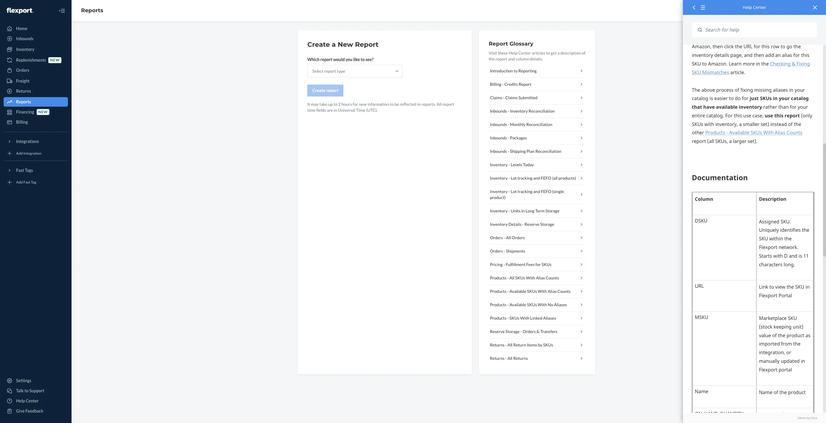 Task type: locate. For each thing, give the bounding box(es) containing it.
1 vertical spatial reserve
[[490, 329, 505, 335]]

with for products - available skus with alias counts
[[538, 289, 548, 294]]

0 vertical spatial new
[[50, 58, 60, 62]]

inventory down product)
[[490, 209, 508, 214]]

inventory for inventory - levels today
[[490, 162, 508, 167]]

available down "products - all skus with alias counts"
[[510, 289, 527, 294]]

1 horizontal spatial claims
[[506, 95, 518, 100]]

a left new
[[332, 41, 336, 49]]

introduction to reporting button
[[489, 64, 586, 78]]

0 horizontal spatial new
[[38, 110, 48, 114]]

2 vertical spatial in
[[522, 209, 525, 214]]

0 horizontal spatial reports link
[[4, 97, 68, 107]]

- down inventory - levels today
[[509, 176, 511, 181]]

inbounds inside button
[[490, 135, 508, 141]]

tracking
[[518, 176, 533, 181], [518, 189, 533, 194]]

1 vertical spatial help
[[509, 50, 518, 56]]

1 horizontal spatial reports
[[81, 7, 103, 14]]

- for inbounds - inventory reconciliation
[[508, 109, 510, 114]]

0 horizontal spatial report
[[355, 41, 379, 49]]

- left 'return'
[[506, 343, 507, 348]]

available for products - available skus with no aliases
[[510, 303, 527, 308]]

report for create a new report
[[355, 41, 379, 49]]

0 vertical spatial alias
[[537, 276, 546, 281]]

0 vertical spatial center
[[754, 4, 767, 10]]

0 horizontal spatial alias
[[537, 276, 546, 281]]

0 horizontal spatial by
[[539, 343, 543, 348]]

0 horizontal spatial reports
[[16, 99, 31, 104]]

2 add from the top
[[16, 180, 23, 185]]

orders
[[16, 68, 29, 73], [490, 235, 503, 241], [512, 235, 525, 241], [490, 249, 503, 254], [523, 329, 536, 335]]

to inside button
[[514, 68, 518, 73]]

1 horizontal spatial reserve
[[525, 222, 540, 227]]

inbounds up inbounds - packages
[[490, 122, 508, 127]]

help center up "search" search field
[[744, 4, 767, 10]]

0 vertical spatial fefo
[[541, 176, 552, 181]]

returns - all returns
[[490, 356, 528, 361]]

1 add from the top
[[16, 151, 23, 156]]

inventory - levels today button
[[489, 158, 586, 172]]

- down "products - all skus with alias counts"
[[508, 289, 509, 294]]

1 vertical spatial reconciliation
[[527, 122, 553, 127]]

1 products from the top
[[490, 276, 507, 281]]

with down fees
[[527, 276, 536, 281]]

tracking down today
[[518, 176, 533, 181]]

orders up the shipments
[[512, 235, 525, 241]]

inventory inside 'button'
[[490, 176, 508, 181]]

returns for returns - all returns
[[490, 356, 505, 361]]

home
[[16, 26, 27, 31]]

- for products - available skus with no aliases
[[508, 303, 509, 308]]

time
[[357, 108, 366, 113]]

2 lot from the top
[[511, 189, 517, 194]]

orders up pricing at the right bottom
[[490, 249, 503, 254]]

- up reserve storage - orders & transfers
[[508, 316, 509, 321]]

0 vertical spatial reserve
[[525, 222, 540, 227]]

1 vertical spatial fefo
[[541, 189, 552, 194]]

reconciliation for inbounds - inventory reconciliation
[[529, 109, 555, 114]]

2 vertical spatial storage
[[506, 329, 520, 335]]

1 horizontal spatial alias
[[548, 289, 557, 294]]

report for create report
[[327, 88, 339, 93]]

alias up no
[[548, 289, 557, 294]]

help center up give feedback
[[16, 399, 39, 404]]

with down products - all skus with alias counts button
[[538, 289, 548, 294]]

inbounds down inbounds - packages
[[490, 149, 508, 154]]

report
[[355, 41, 379, 49], [489, 41, 509, 47], [519, 82, 532, 87]]

1 vertical spatial fast
[[23, 180, 30, 185]]

inventory inside inventory - lot tracking and fefo (single product)
[[490, 189, 508, 194]]

0 vertical spatial billing
[[490, 82, 502, 87]]

reserve inside the inventory details - reserve storage button
[[525, 222, 540, 227]]

inbounds - inventory reconciliation button
[[489, 105, 586, 118]]

0 vertical spatial fast
[[16, 168, 24, 173]]

a inside "visit these help center articles to get a description of the report and column details."
[[558, 50, 560, 56]]

column
[[516, 56, 530, 61]]

- down claims - claims submitted
[[508, 109, 510, 114]]

billing down financing
[[16, 120, 28, 125]]

report right reports.
[[443, 102, 455, 107]]

inbounds - shipping plan reconciliation
[[490, 149, 562, 154]]

1 vertical spatial in
[[334, 108, 338, 113]]

tags
[[25, 168, 33, 173]]

4 products from the top
[[490, 316, 507, 321]]

0 vertical spatial lot
[[511, 176, 517, 181]]

inbounds inside inbounds - monthly reconciliation button
[[490, 122, 508, 127]]

1 horizontal spatial help
[[509, 50, 518, 56]]

reserve storage - orders & transfers button
[[489, 326, 586, 339]]

1 vertical spatial add
[[16, 180, 23, 185]]

with for products - all skus with alias counts
[[527, 276, 536, 281]]

1 vertical spatial a
[[558, 50, 560, 56]]

- for pricing - fulfillment fees for skus
[[504, 262, 505, 267]]

inventory up replenishments
[[16, 47, 34, 52]]

skus down the transfers
[[544, 343, 554, 348]]

0 vertical spatial counts
[[546, 276, 560, 281]]

0 vertical spatial for
[[353, 102, 359, 107]]

center up column
[[519, 50, 532, 56]]

billing inside "link"
[[16, 120, 28, 125]]

a
[[332, 41, 336, 49], [558, 50, 560, 56]]

inbounds link
[[4, 34, 68, 44]]

by left dixa
[[808, 417, 811, 421]]

0 horizontal spatial for
[[353, 102, 359, 107]]

returns link
[[4, 87, 68, 96]]

report inside "visit these help center articles to get a description of the report and column details."
[[496, 56, 508, 61]]

to left get
[[547, 50, 551, 56]]

lot up "units"
[[511, 189, 517, 194]]

alias down pricing - fulfillment fees for skus "button" in the bottom right of the page
[[537, 276, 546, 281]]

create report button
[[308, 85, 344, 97]]

by right items
[[539, 343, 543, 348]]

skus
[[542, 262, 552, 267], [516, 276, 526, 281], [528, 289, 538, 294], [528, 303, 538, 308], [510, 316, 520, 321], [544, 343, 554, 348]]

with inside products - skus with linked aliases button
[[521, 316, 530, 321]]

billing link
[[4, 118, 68, 127]]

reports.
[[422, 102, 436, 107]]

to inside "visit these help center articles to get a description of the report and column details."
[[547, 50, 551, 56]]

type
[[337, 69, 345, 74]]

- for orders - shipments
[[504, 249, 506, 254]]

0 horizontal spatial claims
[[490, 95, 503, 100]]

fast tags button
[[4, 166, 68, 175]]

1 vertical spatial storage
[[541, 222, 555, 227]]

new up billing "link"
[[38, 110, 48, 114]]

and down inventory - lot tracking and fefo (all products) 'button'
[[534, 189, 541, 194]]

replenishments
[[16, 58, 46, 63]]

- inside inventory - lot tracking and fefo (single product)
[[509, 189, 511, 194]]

create inside button
[[313, 88, 326, 93]]

- for returns - all returns
[[506, 356, 507, 361]]

center down talk to support at the left bottom of page
[[26, 399, 39, 404]]

reconciliation
[[529, 109, 555, 114], [527, 122, 553, 127], [536, 149, 562, 154]]

claims down billing - credits report
[[490, 95, 503, 100]]

report inside button
[[327, 88, 339, 93]]

fefo inside inventory - lot tracking and fefo (single product)
[[541, 189, 552, 194]]

add
[[16, 151, 23, 156], [16, 180, 23, 185]]

- for inventory - levels today
[[509, 162, 511, 167]]

2 horizontal spatial new
[[359, 102, 367, 107]]

- for inventory - lot tracking and fefo (all products)
[[509, 176, 511, 181]]

1 vertical spatial reports link
[[4, 97, 68, 107]]

billing down introduction
[[490, 82, 502, 87]]

0 horizontal spatial center
[[26, 399, 39, 404]]

create up which
[[308, 41, 330, 49]]

- up orders - shipments
[[504, 235, 506, 241]]

1 horizontal spatial billing
[[490, 82, 502, 87]]

lot inside inventory - lot tracking and fefo (single product)
[[511, 189, 517, 194]]

claims down credits
[[506, 95, 518, 100]]

reconciliation down claims - claims submitted button
[[529, 109, 555, 114]]

- inside "button"
[[504, 262, 505, 267]]

0 vertical spatial storage
[[546, 209, 560, 214]]

products for products - available skus with no aliases
[[490, 303, 507, 308]]

fast inside dropdown button
[[16, 168, 24, 173]]

- left monthly
[[508, 122, 510, 127]]

(utc).
[[367, 108, 378, 113]]

for right fees
[[536, 262, 541, 267]]

- left levels
[[509, 162, 511, 167]]

report left 'type'
[[325, 69, 336, 74]]

create
[[308, 41, 330, 49], [313, 88, 326, 93]]

home link
[[4, 24, 68, 33]]

- for inbounds - monthly reconciliation
[[508, 122, 510, 127]]

1 horizontal spatial a
[[558, 50, 560, 56]]

freight
[[16, 78, 30, 84]]

inbounds inside inbounds - shipping plan reconciliation button
[[490, 149, 508, 154]]

add down fast tags
[[16, 180, 23, 185]]

reserve up the returns - all return items by skus
[[490, 329, 505, 335]]

1 horizontal spatial for
[[536, 262, 541, 267]]

reflected
[[400, 102, 417, 107]]

returns for returns
[[16, 89, 31, 94]]

- left "units"
[[509, 209, 511, 214]]

to left the reporting
[[514, 68, 518, 73]]

2 horizontal spatial help
[[744, 4, 753, 10]]

tracking for (single
[[518, 189, 533, 194]]

2 horizontal spatial center
[[754, 4, 767, 10]]

- for products - available skus with alias counts
[[508, 289, 509, 294]]

counts for products - all skus with alias counts
[[546, 276, 560, 281]]

- inside 'button'
[[509, 176, 511, 181]]

all up orders - shipments
[[507, 235, 512, 241]]

add integration link
[[4, 149, 68, 158]]

1 vertical spatial create
[[313, 88, 326, 93]]

inbounds for inbounds - packages
[[490, 135, 508, 141]]

2 horizontal spatial report
[[519, 82, 532, 87]]

storage right term
[[546, 209, 560, 214]]

0 vertical spatial help center
[[744, 4, 767, 10]]

1 horizontal spatial reports link
[[81, 7, 103, 14]]

with inside products - all skus with alias counts button
[[527, 276, 536, 281]]

- left packages
[[508, 135, 510, 141]]

1 vertical spatial for
[[536, 262, 541, 267]]

1 vertical spatial lot
[[511, 189, 517, 194]]

which report would you like to see?
[[308, 57, 374, 62]]

returns
[[16, 89, 31, 94], [490, 343, 505, 348], [490, 356, 505, 361], [514, 356, 528, 361]]

reconciliation down the inbounds - packages button
[[536, 149, 562, 154]]

add fast tag
[[16, 180, 36, 185]]

returns - all return items by skus button
[[489, 339, 586, 352]]

inventory for inventory - lot tracking and fefo (all products)
[[490, 176, 508, 181]]

inventory - levels today
[[490, 162, 534, 167]]

storage
[[546, 209, 560, 214], [541, 222, 555, 227], [506, 329, 520, 335]]

claims - claims submitted
[[490, 95, 538, 100]]

fields
[[317, 108, 327, 113]]

0 horizontal spatial help center
[[16, 399, 39, 404]]

in right are
[[334, 108, 338, 113]]

0 vertical spatial help
[[744, 4, 753, 10]]

and inside 'button'
[[534, 176, 541, 181]]

- for products - all skus with alias counts
[[508, 276, 509, 281]]

report up select report type
[[321, 57, 333, 62]]

all down fulfillment
[[510, 276, 515, 281]]

close navigation image
[[58, 7, 66, 14]]

1 vertical spatial counts
[[558, 289, 571, 294]]

fefo inside inventory - lot tracking and fefo (all products) 'button'
[[541, 176, 552, 181]]

fefo for (single
[[541, 189, 552, 194]]

- right details
[[523, 222, 524, 227]]

inventory details - reserve storage
[[490, 222, 555, 227]]

orders up orders - shipments
[[490, 235, 503, 241]]

aliases
[[555, 303, 568, 308], [544, 316, 557, 321]]

inventory for inventory
[[16, 47, 34, 52]]

orders for orders
[[16, 68, 29, 73]]

inbounds inside inbounds link
[[16, 36, 34, 41]]

2 products from the top
[[490, 289, 507, 294]]

reserve
[[525, 222, 540, 227], [490, 329, 505, 335]]

- for claims - claims submitted
[[504, 95, 505, 100]]

1 horizontal spatial center
[[519, 50, 532, 56]]

billing for billing
[[16, 120, 28, 125]]

report up these
[[489, 41, 509, 47]]

- right pricing at the right bottom
[[504, 262, 505, 267]]

inventory inside 'button'
[[490, 162, 508, 167]]

products for products - available skus with alias counts
[[490, 289, 507, 294]]

tracking inside 'button'
[[518, 176, 533, 181]]

0 vertical spatial and
[[509, 56, 515, 61]]

report
[[496, 56, 508, 61], [321, 57, 333, 62], [325, 69, 336, 74], [327, 88, 339, 93], [443, 102, 455, 107]]

2 vertical spatial center
[[26, 399, 39, 404]]

freight link
[[4, 76, 68, 86]]

1 vertical spatial alias
[[548, 289, 557, 294]]

- left shipping
[[508, 149, 510, 154]]

0 horizontal spatial billing
[[16, 120, 28, 125]]

feedback
[[25, 409, 43, 414]]

center up "search" search field
[[754, 4, 767, 10]]

to left 2
[[334, 102, 338, 107]]

1 vertical spatial tracking
[[518, 189, 533, 194]]

take
[[320, 102, 328, 107]]

support
[[29, 389, 44, 394]]

2 horizontal spatial in
[[522, 209, 525, 214]]

1 vertical spatial reports
[[16, 99, 31, 104]]

fast left tags
[[16, 168, 24, 173]]

help
[[744, 4, 753, 10], [509, 50, 518, 56], [16, 399, 25, 404]]

- left credits
[[503, 82, 504, 87]]

with inside the products - available skus with no aliases button
[[538, 303, 548, 308]]

help up "search" search field
[[744, 4, 753, 10]]

reserve storage - orders & transfers
[[490, 329, 558, 335]]

all for returns - all returns
[[508, 356, 513, 361]]

storage up 'return'
[[506, 329, 520, 335]]

reconciliation down "inbounds - inventory reconciliation" button
[[527, 122, 553, 127]]

tracking for (all
[[518, 176, 533, 181]]

help up give
[[16, 399, 25, 404]]

1 horizontal spatial by
[[808, 417, 811, 421]]

2 tracking from the top
[[518, 189, 533, 194]]

help down report glossary
[[509, 50, 518, 56]]

2 vertical spatial and
[[534, 189, 541, 194]]

- up inventory - units in long term storage at the right
[[509, 189, 511, 194]]

1 vertical spatial available
[[510, 303, 527, 308]]

2 claims from the left
[[506, 95, 518, 100]]

1 horizontal spatial in
[[418, 102, 421, 107]]

inventory up orders - all orders
[[490, 222, 508, 227]]

all inside "it may take up to 2 hours for new information to be reflected in reports. all report time fields are in universal time (utc)."
[[437, 102, 442, 107]]

1 tracking from the top
[[518, 176, 533, 181]]

1 available from the top
[[510, 289, 527, 294]]

lot
[[511, 176, 517, 181], [511, 189, 517, 194]]

1 horizontal spatial new
[[50, 58, 60, 62]]

fefo left (all
[[541, 176, 552, 181]]

inventory - lot tracking and fefo (single product) button
[[489, 185, 586, 205]]

0 vertical spatial aliases
[[555, 303, 568, 308]]

for up time
[[353, 102, 359, 107]]

the
[[489, 56, 495, 61]]

- down fulfillment
[[508, 276, 509, 281]]

inbounds inside "inbounds - inventory reconciliation" button
[[490, 109, 508, 114]]

1 vertical spatial and
[[534, 176, 541, 181]]

storage down term
[[541, 222, 555, 227]]

0 vertical spatial by
[[539, 343, 543, 348]]

create up may
[[313, 88, 326, 93]]

in left reports.
[[418, 102, 421, 107]]

with left linked
[[521, 316, 530, 321]]

integrations button
[[4, 137, 68, 147]]

for
[[353, 102, 359, 107], [536, 262, 541, 267]]

inbounds - packages
[[490, 135, 528, 141]]

help center
[[744, 4, 767, 10], [16, 399, 39, 404]]

get
[[551, 50, 557, 56]]

claims
[[490, 95, 503, 100], [506, 95, 518, 100]]

which
[[308, 57, 320, 62]]

- down the returns - all return items by skus
[[506, 356, 507, 361]]

1 lot from the top
[[511, 176, 517, 181]]

new up time
[[359, 102, 367, 107]]

1 vertical spatial center
[[519, 50, 532, 56]]

report for billing - credits report
[[519, 82, 532, 87]]

in left long
[[522, 209, 525, 214]]

to
[[547, 50, 551, 56], [361, 57, 365, 62], [514, 68, 518, 73], [334, 102, 338, 107], [390, 102, 394, 107], [25, 389, 29, 394]]

inventory up product)
[[490, 189, 508, 194]]

add left the integration
[[16, 151, 23, 156]]

- inside 'button'
[[509, 162, 511, 167]]

products - skus with linked aliases
[[490, 316, 557, 321]]

and left column
[[509, 56, 515, 61]]

lot down inventory - levels today
[[511, 176, 517, 181]]

- up products - skus with linked aliases
[[508, 303, 509, 308]]

inventory for inventory - units in long term storage
[[490, 209, 508, 214]]

0 vertical spatial available
[[510, 289, 527, 294]]

storage inside button
[[541, 222, 555, 227]]

tracking down the inventory - lot tracking and fefo (all products)
[[518, 189, 533, 194]]

lot inside inventory - lot tracking and fefo (all products) 'button'
[[511, 176, 517, 181]]

inventory details - reserve storage button
[[489, 218, 586, 232]]

orders for orders - shipments
[[490, 249, 503, 254]]

0 vertical spatial add
[[16, 151, 23, 156]]

give feedback
[[16, 409, 43, 414]]

shipping
[[511, 149, 526, 154]]

articles
[[532, 50, 546, 56]]

inbounds - packages button
[[489, 132, 586, 145]]

0 vertical spatial reconciliation
[[529, 109, 555, 114]]

and inside inventory - lot tracking and fefo (single product)
[[534, 189, 541, 194]]

claims - claims submitted button
[[489, 91, 586, 105]]

- for inventory - units in long term storage
[[509, 209, 511, 214]]

2 fefo from the top
[[541, 189, 552, 194]]

1 horizontal spatial report
[[489, 41, 509, 47]]

billing - credits report
[[490, 82, 532, 87]]

all down the returns - all return items by skus
[[508, 356, 513, 361]]

3 products from the top
[[490, 303, 507, 308]]

returns for returns - all return items by skus
[[490, 343, 505, 348]]

elevio by dixa link
[[693, 417, 818, 421]]

fefo for (all
[[541, 176, 552, 181]]

these
[[498, 50, 508, 56]]

0 vertical spatial create
[[308, 41, 330, 49]]

inbounds for inbounds
[[16, 36, 34, 41]]

report down the reporting
[[519, 82, 532, 87]]

1 vertical spatial by
[[808, 417, 811, 421]]

add fast tag link
[[4, 178, 68, 187]]

with inside the products - available skus with alias counts button
[[538, 289, 548, 294]]

and for inventory - lot tracking and fefo (all products)
[[534, 176, 541, 181]]

0 horizontal spatial help
[[16, 399, 25, 404]]

fast
[[16, 168, 24, 173], [23, 180, 30, 185]]

1 horizontal spatial help center
[[744, 4, 767, 10]]

inbounds for inbounds - monthly reconciliation
[[490, 122, 508, 127]]

1 vertical spatial new
[[359, 102, 367, 107]]

0 vertical spatial tracking
[[518, 176, 533, 181]]

report down these
[[496, 56, 508, 61]]

products
[[490, 276, 507, 281], [490, 289, 507, 294], [490, 303, 507, 308], [490, 316, 507, 321]]

submitted
[[519, 95, 538, 100]]

0 vertical spatial reports
[[81, 7, 103, 14]]

2 available from the top
[[510, 303, 527, 308]]

1 vertical spatial billing
[[16, 120, 28, 125]]

1 fefo from the top
[[541, 176, 552, 181]]

aliases right no
[[555, 303, 568, 308]]

report inside button
[[519, 82, 532, 87]]

fefo left (single
[[541, 189, 552, 194]]

reserve inside reserve storage - orders & transfers button
[[490, 329, 505, 335]]

-
[[503, 82, 504, 87], [504, 95, 505, 100], [508, 109, 510, 114], [508, 122, 510, 127], [508, 135, 510, 141], [508, 149, 510, 154], [509, 162, 511, 167], [509, 176, 511, 181], [509, 189, 511, 194], [509, 209, 511, 214], [523, 222, 524, 227], [504, 235, 506, 241], [504, 249, 506, 254], [504, 262, 505, 267], [508, 276, 509, 281], [508, 289, 509, 294], [508, 303, 509, 308], [508, 316, 509, 321], [521, 329, 523, 335], [506, 343, 507, 348], [506, 356, 507, 361]]

all right reports.
[[437, 102, 442, 107]]

billing for billing - credits report
[[490, 82, 502, 87]]

new for financing
[[38, 110, 48, 114]]

and down the "inventory - levels today" 'button'
[[534, 176, 541, 181]]

all
[[437, 102, 442, 107], [507, 235, 512, 241], [510, 276, 515, 281], [508, 343, 513, 348], [508, 356, 513, 361]]

skus down orders - shipments button
[[542, 262, 552, 267]]

0 vertical spatial a
[[332, 41, 336, 49]]

inventory for inventory details - reserve storage
[[490, 222, 508, 227]]

reconciliation inside button
[[529, 109, 555, 114]]

billing inside button
[[490, 82, 502, 87]]

tracking inside inventory - lot tracking and fefo (single product)
[[518, 189, 533, 194]]

alias
[[537, 276, 546, 281], [548, 289, 557, 294]]

may
[[311, 102, 319, 107]]

2 vertical spatial new
[[38, 110, 48, 114]]

0 horizontal spatial a
[[332, 41, 336, 49]]

lot for inventory - lot tracking and fefo (single product)
[[511, 189, 517, 194]]

fast left the tag
[[23, 180, 30, 185]]

- down billing - credits report
[[504, 95, 505, 100]]

0 horizontal spatial reserve
[[490, 329, 505, 335]]



Task type: describe. For each thing, give the bounding box(es) containing it.
for inside "button"
[[536, 262, 541, 267]]

information
[[368, 102, 390, 107]]

return
[[514, 343, 527, 348]]

be
[[395, 102, 400, 107]]

give feedback button
[[4, 407, 68, 417]]

and for inventory - lot tracking and fefo (single product)
[[534, 189, 541, 194]]

to right talk on the bottom
[[25, 389, 29, 394]]

skus down the products - available skus with alias counts
[[528, 303, 538, 308]]

alias for products - all skus with alias counts
[[537, 276, 546, 281]]

flexport logo image
[[7, 8, 33, 14]]

lot for inventory - lot tracking and fefo (all products)
[[511, 176, 517, 181]]

products - all skus with alias counts
[[490, 276, 560, 281]]

product)
[[490, 195, 506, 200]]

orders left &
[[523, 329, 536, 335]]

details.
[[530, 56, 544, 61]]

inventory - lot tracking and fefo (single product)
[[490, 189, 565, 200]]

select
[[313, 69, 324, 74]]

inbounds for inbounds - shipping plan reconciliation
[[490, 149, 508, 154]]

financing
[[16, 110, 34, 115]]

available for products - available skus with alias counts
[[510, 289, 527, 294]]

see?
[[366, 57, 374, 62]]

products for products - all skus with alias counts
[[490, 276, 507, 281]]

time
[[308, 108, 316, 113]]

by inside button
[[539, 343, 543, 348]]

create for create a new report
[[308, 41, 330, 49]]

new inside "it may take up to 2 hours for new information to be reflected in reports. all report time fields are in universal time (utc)."
[[359, 102, 367, 107]]

products - skus with linked aliases button
[[489, 312, 586, 326]]

1 vertical spatial aliases
[[544, 316, 557, 321]]

introduction to reporting
[[490, 68, 537, 73]]

orders - shipments button
[[489, 245, 586, 258]]

no
[[548, 303, 554, 308]]

products - available skus with alias counts button
[[489, 285, 586, 299]]

inventory up monthly
[[511, 109, 528, 114]]

credits
[[505, 82, 518, 87]]

(all
[[553, 176, 558, 181]]

inventory - units in long term storage button
[[489, 205, 586, 218]]

report glossary
[[489, 41, 534, 47]]

integration
[[23, 151, 41, 156]]

create report
[[313, 88, 339, 93]]

returns - all return items by skus
[[490, 343, 554, 348]]

select report type
[[313, 69, 345, 74]]

settings
[[16, 379, 31, 384]]

products - available skus with no aliases
[[490, 303, 568, 308]]

packages
[[511, 135, 528, 141]]

products - available skus with no aliases button
[[489, 299, 586, 312]]

fast tags
[[16, 168, 33, 173]]

inventory - lot tracking and fefo (all products)
[[490, 176, 577, 181]]

term
[[536, 209, 545, 214]]

- for returns - all return items by skus
[[506, 343, 507, 348]]

1 vertical spatial help center
[[16, 399, 39, 404]]

inbounds for inbounds - inventory reconciliation
[[490, 109, 508, 114]]

all for orders - all orders
[[507, 235, 512, 241]]

(single
[[553, 189, 565, 194]]

report inside "it may take up to 2 hours for new information to be reflected in reports. all report time fields are in universal time (utc)."
[[443, 102, 455, 107]]

orders - shipments
[[490, 249, 526, 254]]

Search search field
[[703, 22, 818, 37]]

skus down pricing - fulfillment fees for skus
[[516, 276, 526, 281]]

inventory link
[[4, 45, 68, 54]]

hours
[[342, 102, 352, 107]]

inbounds - monthly reconciliation
[[490, 122, 553, 127]]

description
[[561, 50, 582, 56]]

long
[[526, 209, 535, 214]]

elevio by dixa
[[799, 417, 818, 421]]

to left be
[[390, 102, 394, 107]]

- for inbounds - shipping plan reconciliation
[[508, 149, 510, 154]]

2 vertical spatial help
[[16, 399, 25, 404]]

- for products - skus with linked aliases
[[508, 316, 509, 321]]

0 vertical spatial in
[[418, 102, 421, 107]]

inventory for inventory - lot tracking and fefo (single product)
[[490, 189, 508, 194]]

0 vertical spatial reports link
[[81, 7, 103, 14]]

orders - all orders
[[490, 235, 525, 241]]

are
[[327, 108, 333, 113]]

- for billing - credits report
[[503, 82, 504, 87]]

orders for orders - all orders
[[490, 235, 503, 241]]

tag
[[31, 180, 36, 185]]

returns - all returns button
[[489, 352, 586, 366]]

products for products - skus with linked aliases
[[490, 316, 507, 321]]

add for add fast tag
[[16, 180, 23, 185]]

new
[[338, 41, 354, 49]]

to right like
[[361, 57, 365, 62]]

inbounds - inventory reconciliation
[[490, 109, 555, 114]]

inbounds - monthly reconciliation button
[[489, 118, 586, 132]]

2 vertical spatial reconciliation
[[536, 149, 562, 154]]

items
[[527, 343, 538, 348]]

give
[[16, 409, 25, 414]]

talk to support link
[[4, 387, 68, 396]]

skus up reserve storage - orders & transfers
[[510, 316, 520, 321]]

all for products - all skus with alias counts
[[510, 276, 515, 281]]

reporting
[[519, 68, 537, 73]]

center inside "visit these help center articles to get a description of the report and column details."
[[519, 50, 532, 56]]

alias for products - available skus with alias counts
[[548, 289, 557, 294]]

in inside button
[[522, 209, 525, 214]]

report for which report would you like to see?
[[321, 57, 333, 62]]

pricing - fulfillment fees for skus
[[490, 262, 552, 267]]

help inside "visit these help center articles to get a description of the report and column details."
[[509, 50, 518, 56]]

units
[[511, 209, 521, 214]]

inventory - lot tracking and fefo (all products) button
[[489, 172, 586, 185]]

for inside "it may take up to 2 hours for new information to be reflected in reports. all report time fields are in universal time (utc)."
[[353, 102, 359, 107]]

orders - all orders button
[[489, 232, 586, 245]]

add for add integration
[[16, 151, 23, 156]]

&
[[537, 329, 540, 335]]

products - all skus with alias counts button
[[489, 272, 586, 285]]

report for select report type
[[325, 69, 336, 74]]

billing - credits report button
[[489, 78, 586, 91]]

create a new report
[[308, 41, 379, 49]]

reconciliation for inbounds - monthly reconciliation
[[527, 122, 553, 127]]

with for products - available skus with no aliases
[[538, 303, 548, 308]]

and inside "visit these help center articles to get a description of the report and column details."
[[509, 56, 515, 61]]

new for replenishments
[[50, 58, 60, 62]]

inbounds - shipping plan reconciliation button
[[489, 145, 586, 158]]

products - available skus with alias counts
[[490, 289, 571, 294]]

- for inventory - lot tracking and fefo (single product)
[[509, 189, 511, 194]]

2
[[339, 102, 341, 107]]

skus inside "button"
[[542, 262, 552, 267]]

- for orders - all orders
[[504, 235, 506, 241]]

- up the returns - all return items by skus
[[521, 329, 523, 335]]

orders link
[[4, 66, 68, 75]]

- for inbounds - packages
[[508, 135, 510, 141]]

integrations
[[16, 139, 39, 144]]

0 horizontal spatial in
[[334, 108, 338, 113]]

of
[[582, 50, 586, 56]]

dixa
[[812, 417, 818, 421]]

visit these help center articles to get a description of the report and column details.
[[489, 50, 586, 61]]

it may take up to 2 hours for new information to be reflected in reports. all report time fields are in universal time (utc).
[[308, 102, 455, 113]]

shipments
[[507, 249, 526, 254]]

skus up products - available skus with no aliases
[[528, 289, 538, 294]]

all for returns - all return items by skus
[[508, 343, 513, 348]]

settings link
[[4, 377, 68, 386]]

create for create report
[[313, 88, 326, 93]]

1 claims from the left
[[490, 95, 503, 100]]

help center link
[[4, 397, 68, 406]]

pricing - fulfillment fees for skus button
[[489, 258, 586, 272]]

counts for products - available skus with alias counts
[[558, 289, 571, 294]]

pricing
[[490, 262, 503, 267]]



Task type: vqa. For each thing, say whether or not it's contained in the screenshot.
'Lot' inside Inventory - Lot tracking and FEFO (single product)
no



